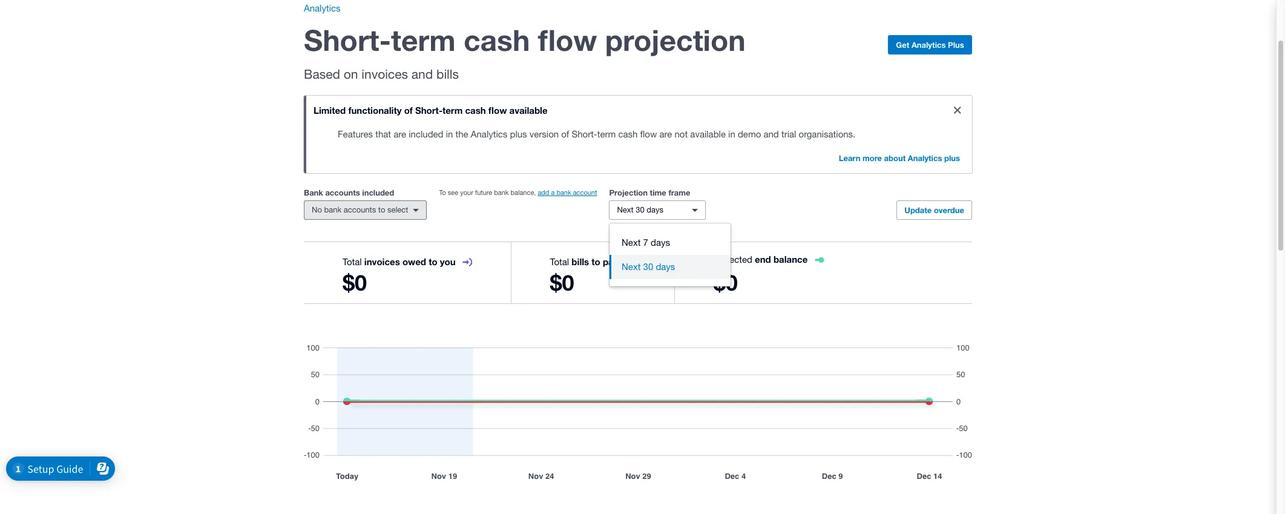 Task type: locate. For each thing, give the bounding box(es) containing it.
projected
[[714, 254, 753, 265]]

0 vertical spatial of
[[404, 105, 413, 116]]

1 vertical spatial cash
[[465, 105, 486, 116]]

your
[[460, 189, 474, 196]]

1 vertical spatial of
[[562, 129, 570, 139]]

1 horizontal spatial included
[[409, 129, 444, 139]]

2 total from the left
[[550, 257, 569, 267]]

next inside next 7 days 'button'
[[622, 237, 641, 248]]

projection time frame
[[610, 188, 691, 197]]

next down projection
[[617, 205, 634, 214]]

30
[[636, 205, 645, 214], [644, 262, 654, 272]]

balance,
[[511, 189, 536, 196]]

analytics
[[304, 3, 341, 13], [912, 40, 946, 50], [471, 129, 508, 139], [908, 153, 943, 163]]

$0 inside "total bills to pay $0"
[[550, 270, 575, 296]]

0 vertical spatial 30
[[636, 205, 645, 214]]

days
[[647, 205, 664, 214], [651, 237, 671, 248], [656, 262, 676, 272]]

to
[[378, 205, 385, 214], [429, 256, 438, 267], [592, 256, 601, 267]]

about
[[885, 153, 906, 163]]

0 horizontal spatial bank
[[324, 205, 342, 214]]

7
[[644, 237, 649, 248]]

included up no bank accounts to select popup button
[[362, 188, 394, 197]]

invoices left the owed
[[365, 256, 400, 267]]

0 horizontal spatial in
[[446, 129, 453, 139]]

next inside next 30 days button
[[622, 262, 641, 272]]

get analytics plus
[[897, 40, 965, 50]]

flow
[[538, 22, 597, 57], [489, 105, 507, 116], [641, 129, 657, 139]]

included inside limited functionality of short-term cash flow available "status"
[[409, 129, 444, 139]]

demo
[[738, 129, 762, 139]]

2 vertical spatial days
[[656, 262, 676, 272]]

30 for next 30 days popup button
[[636, 205, 645, 214]]

next 30 days down "next 7 days"
[[622, 262, 676, 272]]

days inside 'button'
[[651, 237, 671, 248]]

accounts
[[325, 188, 360, 197], [344, 205, 376, 214]]

next 30 days
[[617, 205, 664, 214], [622, 262, 676, 272]]

0 horizontal spatial plus
[[510, 129, 527, 139]]

0 horizontal spatial and
[[412, 67, 433, 81]]

next left 7
[[622, 237, 641, 248]]

1 horizontal spatial available
[[691, 129, 726, 139]]

short- right functionality
[[415, 105, 443, 116]]

to inside total invoices owed to you $0
[[429, 256, 438, 267]]

in
[[446, 129, 453, 139], [729, 129, 736, 139]]

next right pay
[[622, 262, 641, 272]]

30 for next 30 days button
[[644, 262, 654, 272]]

0 vertical spatial bills
[[437, 67, 459, 81]]

0 vertical spatial plus
[[510, 129, 527, 139]]

invoices
[[362, 67, 408, 81], [365, 256, 400, 267]]

next 30 days inside popup button
[[617, 205, 664, 214]]

available right the not
[[691, 129, 726, 139]]

of right functionality
[[404, 105, 413, 116]]

to inside "total bills to pay $0"
[[592, 256, 601, 267]]

plus
[[510, 129, 527, 139], [945, 153, 961, 163]]

are
[[394, 129, 406, 139], [660, 129, 673, 139]]

included down limited functionality of short-term cash flow available
[[409, 129, 444, 139]]

1 vertical spatial plus
[[945, 153, 961, 163]]

2 horizontal spatial $0
[[714, 270, 738, 296]]

in left demo
[[729, 129, 736, 139]]

1 vertical spatial included
[[362, 188, 394, 197]]

1 horizontal spatial plus
[[945, 153, 961, 163]]

accounts up no bank accounts to select
[[325, 188, 360, 197]]

30 inside next 30 days popup button
[[636, 205, 645, 214]]

total for $0
[[550, 257, 569, 267]]

add a bank account link
[[538, 189, 597, 196]]

2 in from the left
[[729, 129, 736, 139]]

total inside total invoices owed to you $0
[[343, 257, 362, 267]]

0 vertical spatial available
[[510, 105, 548, 116]]

1 horizontal spatial of
[[562, 129, 570, 139]]

list box
[[610, 223, 731, 286]]

and up limited functionality of short-term cash flow available
[[412, 67, 433, 81]]

short-
[[304, 22, 391, 57], [415, 105, 443, 116], [572, 129, 598, 139]]

0 horizontal spatial included
[[362, 188, 394, 197]]

cash
[[464, 22, 530, 57], [465, 105, 486, 116], [619, 129, 638, 139]]

2 horizontal spatial to
[[592, 256, 601, 267]]

next 30 days button
[[610, 255, 731, 279]]

bank right future
[[494, 189, 509, 196]]

to inside popup button
[[378, 205, 385, 214]]

features
[[338, 129, 373, 139]]

bank inside popup button
[[324, 205, 342, 214]]

next
[[617, 205, 634, 214], [622, 237, 641, 248], [622, 262, 641, 272]]

0 horizontal spatial are
[[394, 129, 406, 139]]

limited functionality of short-term cash flow available status
[[304, 96, 973, 173]]

bank
[[494, 189, 509, 196], [557, 189, 572, 196], [324, 205, 342, 214]]

bills left pay
[[572, 256, 589, 267]]

2 are from the left
[[660, 129, 673, 139]]

next 30 days down projection time frame
[[617, 205, 664, 214]]

2 horizontal spatial bank
[[557, 189, 572, 196]]

plus left version
[[510, 129, 527, 139]]

1 are from the left
[[394, 129, 406, 139]]

1 vertical spatial short-
[[415, 105, 443, 116]]

total inside "total bills to pay $0"
[[550, 257, 569, 267]]

in left the
[[446, 129, 453, 139]]

invoices right the on
[[362, 67, 408, 81]]

included
[[409, 129, 444, 139], [362, 188, 394, 197]]

group
[[610, 223, 731, 286]]

available up version
[[510, 105, 548, 116]]

1 vertical spatial days
[[651, 237, 671, 248]]

30 inside next 30 days button
[[644, 262, 654, 272]]

to
[[439, 189, 446, 196]]

next 7 days button
[[610, 231, 731, 255]]

and left trial
[[764, 129, 779, 139]]

bills
[[437, 67, 459, 81], [572, 256, 589, 267]]

0 vertical spatial days
[[647, 205, 664, 214]]

0 vertical spatial short-
[[304, 22, 391, 57]]

select
[[388, 205, 408, 214]]

1 horizontal spatial to
[[429, 256, 438, 267]]

bank right the a
[[557, 189, 572, 196]]

total left pay
[[550, 257, 569, 267]]

to left pay
[[592, 256, 601, 267]]

days for next 30 days popup button
[[647, 205, 664, 214]]

no bank accounts to select
[[312, 205, 408, 214]]

2 vertical spatial flow
[[641, 129, 657, 139]]

0 horizontal spatial $0
[[343, 270, 367, 296]]

1 horizontal spatial total
[[550, 257, 569, 267]]

pay
[[603, 256, 619, 267]]

2 vertical spatial short-
[[572, 129, 598, 139]]

1 $0 from the left
[[343, 270, 367, 296]]

accounts down bank accounts included
[[344, 205, 376, 214]]

0 horizontal spatial short-
[[304, 22, 391, 57]]

based on invoices and bills
[[304, 67, 459, 81]]

0 vertical spatial next 30 days
[[617, 205, 664, 214]]

of right version
[[562, 129, 570, 139]]

bank accounts included
[[304, 188, 394, 197]]

1 vertical spatial next
[[622, 237, 641, 248]]

2 horizontal spatial flow
[[641, 129, 657, 139]]

30 down projection time frame
[[636, 205, 645, 214]]

next inside next 30 days popup button
[[617, 205, 634, 214]]

1 horizontal spatial $0
[[550, 270, 575, 296]]

1 vertical spatial accounts
[[344, 205, 376, 214]]

term
[[391, 22, 456, 57], [443, 105, 463, 116], [598, 129, 616, 139]]

2 vertical spatial cash
[[619, 129, 638, 139]]

days down "time"
[[647, 205, 664, 214]]

total
[[343, 257, 362, 267], [550, 257, 569, 267]]

plus down close image
[[945, 153, 961, 163]]

bills up limited functionality of short-term cash flow available
[[437, 67, 459, 81]]

no bank accounts to select button
[[304, 200, 427, 220]]

analytics link
[[304, 3, 341, 13]]

are left the not
[[660, 129, 673, 139]]

frame
[[669, 188, 691, 197]]

future
[[475, 189, 493, 196]]

of
[[404, 105, 413, 116], [562, 129, 570, 139]]

and
[[412, 67, 433, 81], [764, 129, 779, 139]]

0 horizontal spatial total
[[343, 257, 362, 267]]

$0
[[343, 270, 367, 296], [550, 270, 575, 296], [714, 270, 738, 296]]

you
[[440, 256, 456, 267]]

limited
[[314, 105, 346, 116]]

0 vertical spatial next
[[617, 205, 634, 214]]

group containing next 7 days
[[610, 223, 731, 286]]

1 total from the left
[[343, 257, 362, 267]]

short- right version
[[572, 129, 598, 139]]

1 horizontal spatial bills
[[572, 256, 589, 267]]

1 vertical spatial 30
[[644, 262, 654, 272]]

version
[[530, 129, 559, 139]]

0 horizontal spatial to
[[378, 205, 385, 214]]

1 horizontal spatial flow
[[538, 22, 597, 57]]

0 vertical spatial included
[[409, 129, 444, 139]]

days inside button
[[656, 262, 676, 272]]

1 vertical spatial available
[[691, 129, 726, 139]]

bank
[[304, 188, 323, 197]]

available
[[510, 105, 548, 116], [691, 129, 726, 139]]

days right 7
[[651, 237, 671, 248]]

to left select
[[378, 205, 385, 214]]

1 vertical spatial invoices
[[365, 256, 400, 267]]

bills inside "total bills to pay $0"
[[572, 256, 589, 267]]

1 vertical spatial bills
[[572, 256, 589, 267]]

total down no bank accounts to select
[[343, 257, 362, 267]]

next 30 days for next 30 days popup button
[[617, 205, 664, 214]]

1 horizontal spatial are
[[660, 129, 673, 139]]

next 30 days inside button
[[622, 262, 676, 272]]

update overdue
[[905, 205, 965, 215]]

short- up the on
[[304, 22, 391, 57]]

short-term cash flow projection
[[304, 22, 746, 57]]

not
[[675, 129, 688, 139]]

1 vertical spatial flow
[[489, 105, 507, 116]]

balance
[[774, 254, 808, 265]]

1 vertical spatial term
[[443, 105, 463, 116]]

1 horizontal spatial and
[[764, 129, 779, 139]]

plus inside learn more about analytics plus link
[[945, 153, 961, 163]]

to left you
[[429, 256, 438, 267]]

1 horizontal spatial in
[[729, 129, 736, 139]]

1 vertical spatial next 30 days
[[622, 262, 676, 272]]

days down next 7 days 'button'
[[656, 262, 676, 272]]

30 down "next 7 days"
[[644, 262, 654, 272]]

2 $0 from the left
[[550, 270, 575, 296]]

1 vertical spatial and
[[764, 129, 779, 139]]

days inside popup button
[[647, 205, 664, 214]]

are right the that
[[394, 129, 406, 139]]

bank right no
[[324, 205, 342, 214]]

2 vertical spatial next
[[622, 262, 641, 272]]

close image
[[946, 98, 970, 122]]



Task type: vqa. For each thing, say whether or not it's contained in the screenshot.
GET ANALYTICS PLUS
yes



Task type: describe. For each thing, give the bounding box(es) containing it.
next 7 days
[[622, 237, 671, 248]]

features that are included in the analytics plus version of short-term cash flow are not available in demo and trial organisations.
[[338, 129, 856, 139]]

to for no bank accounts to select
[[378, 205, 385, 214]]

account
[[573, 189, 597, 196]]

list box containing next 7 days
[[610, 223, 731, 286]]

on
[[344, 67, 358, 81]]

3 $0 from the left
[[714, 270, 738, 296]]

1 horizontal spatial short-
[[415, 105, 443, 116]]

next 30 days for next 30 days button
[[622, 262, 676, 272]]

analytics inside button
[[912, 40, 946, 50]]

next for next 30 days button
[[622, 262, 641, 272]]

$0 inside total invoices owed to you $0
[[343, 270, 367, 296]]

add
[[538, 189, 550, 196]]

get analytics plus button
[[889, 35, 973, 55]]

total invoices owed to you $0
[[343, 256, 456, 296]]

a
[[551, 189, 555, 196]]

the
[[456, 129, 469, 139]]

projection
[[606, 22, 746, 57]]

that
[[376, 129, 391, 139]]

update
[[905, 205, 932, 215]]

next for next 30 days popup button
[[617, 205, 634, 214]]

total bills to pay $0
[[550, 256, 619, 296]]

2 vertical spatial term
[[598, 129, 616, 139]]

days for next 30 days button
[[656, 262, 676, 272]]

learn more about analytics plus link
[[832, 149, 968, 168]]

invoices inside total invoices owed to you $0
[[365, 256, 400, 267]]

limited functionality of short-term cash flow available
[[314, 105, 548, 116]]

0 horizontal spatial bills
[[437, 67, 459, 81]]

accounts inside popup button
[[344, 205, 376, 214]]

0 vertical spatial and
[[412, 67, 433, 81]]

based
[[304, 67, 340, 81]]

to for total invoices owed to you $0
[[429, 256, 438, 267]]

no
[[312, 205, 322, 214]]

trial
[[782, 129, 797, 139]]

next for next 7 days 'button'
[[622, 237, 641, 248]]

overdue
[[935, 205, 965, 215]]

projection
[[610, 188, 648, 197]]

time
[[650, 188, 667, 197]]

0 vertical spatial invoices
[[362, 67, 408, 81]]

owed
[[403, 256, 426, 267]]

end
[[755, 254, 771, 265]]

0 vertical spatial accounts
[[325, 188, 360, 197]]

update overdue button
[[897, 200, 973, 220]]

1 in from the left
[[446, 129, 453, 139]]

0 vertical spatial term
[[391, 22, 456, 57]]

next 30 days button
[[610, 200, 707, 220]]

0 vertical spatial cash
[[464, 22, 530, 57]]

days for next 7 days 'button'
[[651, 237, 671, 248]]

0 vertical spatial flow
[[538, 22, 597, 57]]

0 horizontal spatial flow
[[489, 105, 507, 116]]

and inside limited functionality of short-term cash flow available "status"
[[764, 129, 779, 139]]

learn
[[839, 153, 861, 163]]

more
[[863, 153, 882, 163]]

see
[[448, 189, 459, 196]]

2 horizontal spatial short-
[[572, 129, 598, 139]]

organisations.
[[799, 129, 856, 139]]

get
[[897, 40, 910, 50]]

functionality
[[349, 105, 402, 116]]

1 horizontal spatial bank
[[494, 189, 509, 196]]

projected end balance
[[714, 254, 808, 265]]

0 horizontal spatial of
[[404, 105, 413, 116]]

plus
[[949, 40, 965, 50]]

learn more about analytics plus
[[839, 153, 961, 163]]

to see your future bank balance, add a bank account
[[439, 189, 597, 196]]

0 horizontal spatial available
[[510, 105, 548, 116]]

total for you
[[343, 257, 362, 267]]



